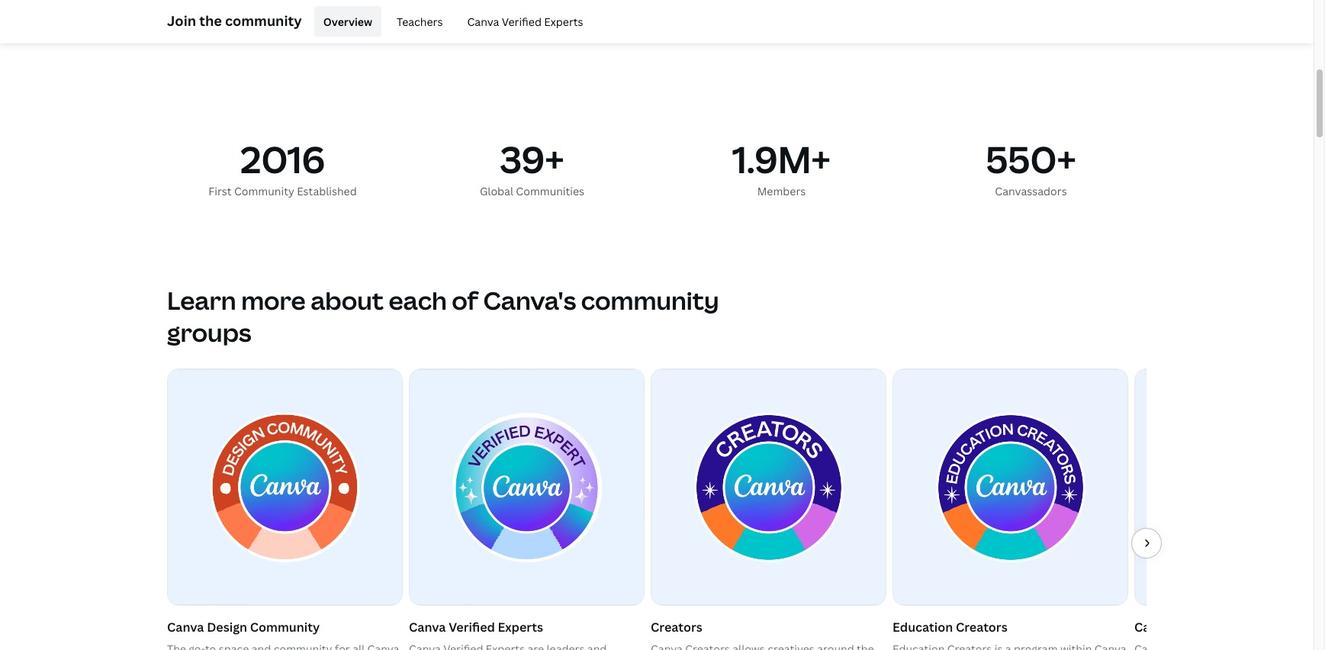 Task type: locate. For each thing, give the bounding box(es) containing it.
groups
[[167, 316, 252, 349]]

0 horizontal spatial experts
[[498, 619, 544, 636]]

menu bar containing overview
[[308, 6, 593, 37]]

overview link
[[314, 6, 382, 37]]

0 horizontal spatial teachers
[[397, 14, 443, 29]]

community
[[225, 11, 302, 29], [581, 284, 719, 317]]

community for canva
[[250, 619, 320, 636]]

1 vertical spatial community
[[250, 619, 320, 636]]

canva for teachers
[[1135, 619, 1249, 636]]

community for 2016
[[234, 184, 294, 199]]

of
[[452, 284, 479, 317]]

1 vertical spatial community
[[581, 284, 719, 317]]

550+ canvassadors
[[986, 134, 1077, 199]]

education
[[893, 619, 954, 636]]

join
[[167, 11, 196, 29]]

0 vertical spatial community
[[225, 11, 302, 29]]

join the community
[[167, 11, 302, 29]]

teachers inside menu bar
[[397, 14, 443, 29]]

0 horizontal spatial creators
[[651, 619, 703, 636]]

teachers
[[397, 14, 443, 29], [1195, 619, 1249, 636]]

1 horizontal spatial community
[[581, 284, 719, 317]]

0 vertical spatial community
[[234, 184, 294, 199]]

teachers right overview link
[[397, 14, 443, 29]]

experts inside menu bar
[[545, 14, 584, 29]]

community down 2016
[[234, 184, 294, 199]]

0 vertical spatial experts
[[545, 14, 584, 29]]

teachers right for
[[1195, 619, 1249, 636]]

more
[[241, 284, 306, 317]]

1 horizontal spatial creators
[[956, 619, 1008, 636]]

experts
[[545, 14, 584, 29], [498, 619, 544, 636]]

verified
[[502, 14, 542, 29], [449, 619, 495, 636]]

canva verified experts inside menu bar
[[468, 14, 584, 29]]

canvassadors
[[996, 184, 1068, 199]]

0 horizontal spatial verified
[[449, 619, 495, 636]]

for
[[1175, 619, 1193, 636]]

1 horizontal spatial experts
[[545, 14, 584, 29]]

canva verified experts link
[[458, 6, 593, 37]]

0 vertical spatial verified
[[502, 14, 542, 29]]

learn
[[167, 284, 236, 317]]

the
[[199, 11, 222, 29]]

community
[[234, 184, 294, 199], [250, 619, 320, 636]]

menu bar
[[308, 6, 593, 37]]

overview
[[323, 14, 373, 29]]

members
[[758, 184, 806, 199]]

0 vertical spatial teachers
[[397, 14, 443, 29]]

1 horizontal spatial verified
[[502, 14, 542, 29]]

community inside 2016 first community established
[[234, 184, 294, 199]]

each
[[389, 284, 447, 317]]

community right design
[[250, 619, 320, 636]]

about
[[311, 284, 384, 317]]

canva
[[468, 14, 499, 29], [167, 619, 204, 636], [409, 619, 446, 636], [1135, 619, 1172, 636]]

communities
[[516, 184, 585, 199]]

canva verified experts
[[468, 14, 584, 29], [409, 619, 544, 636]]

creators
[[651, 619, 703, 636], [956, 619, 1008, 636]]

global
[[480, 184, 514, 199]]

1 horizontal spatial teachers
[[1195, 619, 1249, 636]]

0 vertical spatial canva verified experts
[[468, 14, 584, 29]]

1 vertical spatial verified
[[449, 619, 495, 636]]

0 horizontal spatial community
[[225, 11, 302, 29]]



Task type: describe. For each thing, give the bounding box(es) containing it.
2016 first community established
[[209, 134, 357, 199]]

39+ global communities
[[480, 134, 585, 199]]

39+
[[500, 134, 565, 184]]

550+
[[986, 134, 1077, 184]]

verified inside canva verified experts link
[[502, 14, 542, 29]]

1 vertical spatial experts
[[498, 619, 544, 636]]

2 creators from the left
[[956, 619, 1008, 636]]

education creators
[[893, 619, 1008, 636]]

established
[[297, 184, 357, 199]]

canva's
[[484, 284, 577, 317]]

2016
[[241, 134, 325, 184]]

community inside learn more about each of canva's community groups
[[581, 284, 719, 317]]

learn more about each of canva's community groups
[[167, 284, 719, 349]]

1.9m+
[[733, 134, 831, 184]]

1 creators from the left
[[651, 619, 703, 636]]

design
[[207, 619, 247, 636]]

1.9m+ members
[[733, 134, 831, 199]]

1 vertical spatial canva verified experts
[[409, 619, 544, 636]]

1 vertical spatial teachers
[[1195, 619, 1249, 636]]

canva design community
[[167, 619, 320, 636]]

first
[[209, 184, 232, 199]]

teachers link
[[388, 6, 452, 37]]



Task type: vqa. For each thing, say whether or not it's contained in the screenshot.
used
no



